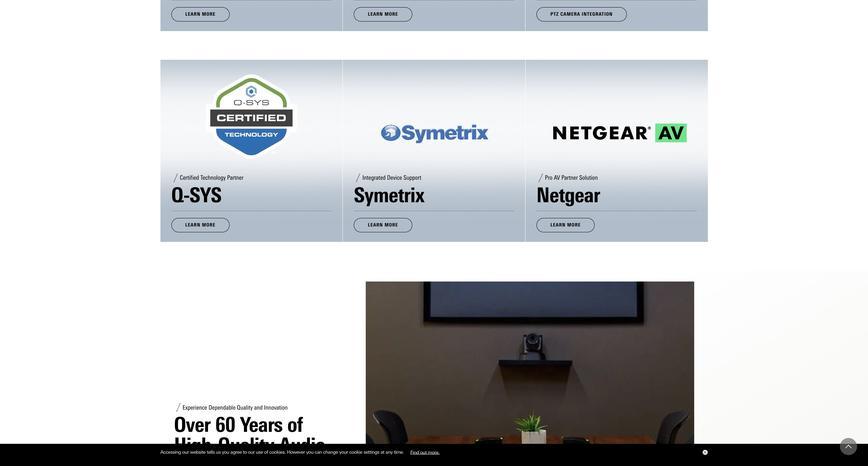 Task type: locate. For each thing, give the bounding box(es) containing it.
learn
[[185, 11, 200, 17], [368, 11, 383, 17], [185, 222, 200, 228], [368, 222, 383, 228], [551, 222, 566, 228]]

of right use
[[264, 450, 268, 456]]

over
[[174, 413, 211, 438]]

more.
[[428, 450, 440, 456]]

learn for symetrix
[[368, 222, 383, 228]]

find out more.
[[410, 450, 440, 456]]

1 horizontal spatial of
[[287, 413, 303, 438]]

certified technology partner
[[180, 174, 244, 182]]

0 horizontal spatial learn more link
[[160, 0, 343, 33]]

quality inside over 60 years of high-quality audio
[[218, 434, 274, 458]]

1 partner from the left
[[227, 174, 244, 182]]

0 horizontal spatial partner
[[227, 174, 244, 182]]

our left website
[[182, 450, 189, 456]]

cookie
[[349, 450, 363, 456]]

1 horizontal spatial you
[[306, 450, 314, 456]]

more for q-sys
[[202, 222, 216, 228]]

agree
[[230, 450, 242, 456]]

more
[[202, 11, 216, 17], [385, 11, 398, 17], [202, 222, 216, 228], [385, 222, 398, 228], [567, 222, 581, 228]]

of down innovation
[[287, 413, 303, 438]]

you
[[222, 450, 229, 456], [306, 450, 314, 456]]

our
[[182, 450, 189, 456], [248, 450, 255, 456]]

experience
[[183, 404, 207, 412]]

learn for q-sys
[[185, 222, 200, 228]]

q-
[[171, 183, 190, 208]]

0 horizontal spatial of
[[264, 450, 268, 456]]

1 learn more link from the left
[[160, 0, 343, 33]]

cookies.
[[269, 450, 286, 456]]

years
[[240, 413, 283, 438]]

1 horizontal spatial learn more link
[[343, 0, 525, 33]]

you right "us"
[[222, 450, 229, 456]]

1 vertical spatial quality
[[218, 434, 274, 458]]

technology
[[200, 174, 226, 182]]

solution
[[579, 174, 598, 182]]

learn more
[[185, 11, 216, 17], [368, 11, 398, 17], [185, 222, 216, 228], [368, 222, 398, 228], [551, 222, 581, 228]]

2 partner from the left
[[562, 174, 578, 182]]

you left can
[[306, 450, 314, 456]]

find out more. link
[[405, 448, 445, 458]]

your
[[339, 450, 348, 456]]

learn more button
[[171, 7, 230, 22], [354, 7, 412, 22], [171, 218, 230, 233], [354, 218, 412, 233], [537, 218, 595, 233]]

learn more button for q-sys
[[171, 218, 230, 233]]

find
[[410, 450, 419, 456]]

av
[[554, 174, 560, 182]]

learn more for q-sys
[[185, 222, 216, 228]]

partner
[[227, 174, 244, 182], [562, 174, 578, 182]]

1 horizontal spatial partner
[[562, 174, 578, 182]]

any
[[386, 450, 393, 456]]

and
[[254, 404, 263, 412]]

quality
[[237, 404, 253, 412], [218, 434, 274, 458]]

0 horizontal spatial our
[[182, 450, 189, 456]]

integration
[[582, 11, 613, 17]]

innovation
[[264, 404, 288, 412]]

tells
[[207, 450, 215, 456]]

accessing
[[160, 450, 181, 456]]

1 horizontal spatial our
[[248, 450, 255, 456]]

0 vertical spatial of
[[287, 413, 303, 438]]

can
[[315, 450, 322, 456]]

settings
[[364, 450, 379, 456]]

0 horizontal spatial you
[[222, 450, 229, 456]]

partner right av
[[562, 174, 578, 182]]

of
[[287, 413, 303, 438], [264, 450, 268, 456]]

partner right technology
[[227, 174, 244, 182]]

over 60 years of high-quality audio
[[174, 413, 325, 458]]

support
[[404, 174, 421, 182]]

ptz
[[551, 11, 559, 17]]

learn more link
[[160, 0, 343, 33], [343, 0, 525, 33]]

2 you from the left
[[306, 450, 314, 456]]

netgear
[[537, 183, 600, 208]]

our right to
[[248, 450, 255, 456]]



Task type: describe. For each thing, give the bounding box(es) containing it.
experience dependable quality and innovation
[[183, 404, 288, 412]]

1 vertical spatial of
[[264, 450, 268, 456]]

certified
[[180, 174, 199, 182]]

0 vertical spatial quality
[[237, 404, 253, 412]]

pro
[[545, 174, 553, 182]]

sys
[[190, 183, 221, 208]]

audio
[[279, 434, 325, 458]]

time.
[[394, 450, 404, 456]]

arrow up image
[[846, 444, 852, 450]]

symetrix
[[354, 183, 425, 208]]

more for netgear
[[567, 222, 581, 228]]

partner for netgear
[[562, 174, 578, 182]]

camera
[[561, 11, 580, 17]]

learn more button for symetrix
[[354, 218, 412, 233]]

1 you from the left
[[222, 450, 229, 456]]

2 our from the left
[[248, 450, 255, 456]]

however
[[287, 450, 305, 456]]

more for symetrix
[[385, 222, 398, 228]]

use
[[256, 450, 263, 456]]

out
[[420, 450, 427, 456]]

learn more for netgear
[[551, 222, 581, 228]]

60
[[215, 413, 235, 438]]

device
[[387, 174, 402, 182]]

of inside over 60 years of high-quality audio
[[287, 413, 303, 438]]

learn for netgear
[[551, 222, 566, 228]]

ptz camera integration
[[551, 11, 613, 17]]

high-
[[174, 434, 218, 458]]

partner for q-sys
[[227, 174, 244, 182]]

1 our from the left
[[182, 450, 189, 456]]

to
[[243, 450, 247, 456]]

at
[[381, 450, 384, 456]]

pro av partner solution
[[545, 174, 598, 182]]

website
[[190, 450, 206, 456]]

ptz camera integration button
[[537, 7, 627, 22]]

learn more button for netgear
[[537, 218, 595, 233]]

q-sys
[[171, 183, 221, 208]]

accessing our website tells us you agree to our use of cookies. however you can change your cookie settings at any time.
[[160, 450, 405, 456]]

cross image
[[704, 452, 706, 455]]

us
[[216, 450, 221, 456]]

2 learn more link from the left
[[343, 0, 525, 33]]

learn more for symetrix
[[368, 222, 398, 228]]

ptz camera integration link
[[526, 0, 708, 33]]

integrated
[[363, 174, 386, 182]]

integrated device support
[[363, 174, 421, 182]]

dependable
[[209, 404, 236, 412]]

change
[[323, 450, 338, 456]]



Task type: vqa. For each thing, say whether or not it's contained in the screenshot.
platform.
no



